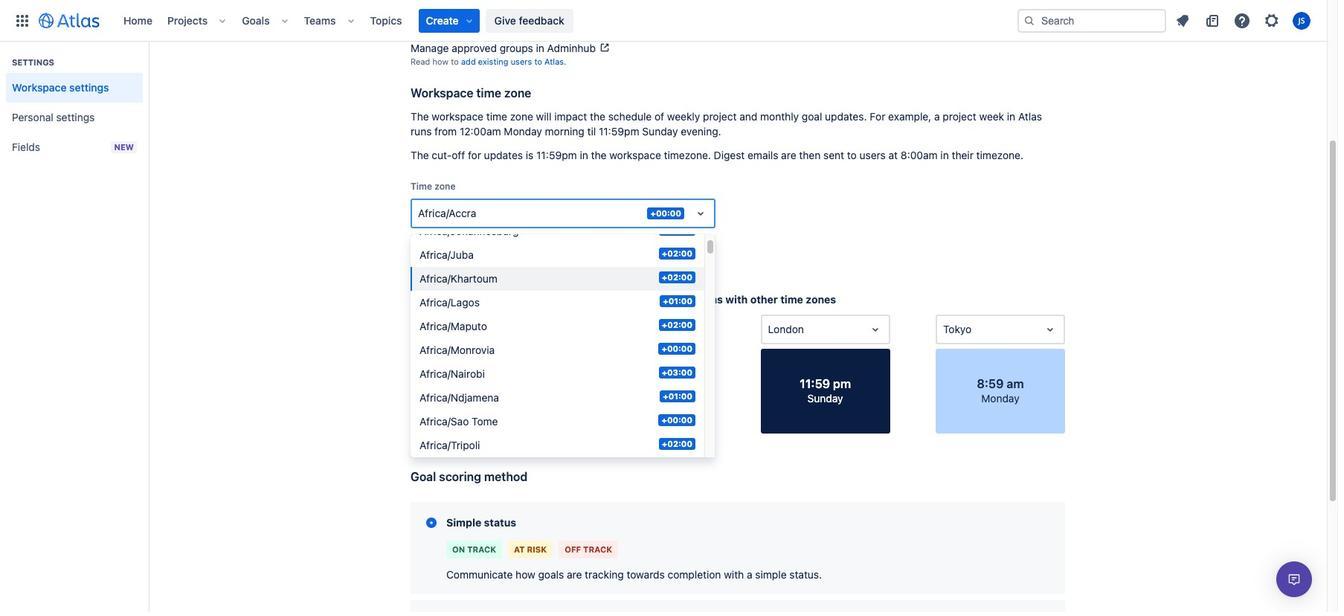 Task type: describe. For each thing, give the bounding box(es) containing it.
track for off track
[[583, 545, 612, 554]]

africa/tripoli
[[420, 439, 480, 452]]

with left 'simple'
[[724, 568, 744, 581]]

sunday for 7:59 pm
[[633, 392, 668, 405]]

sunday for 4:59 pm
[[457, 392, 493, 405]]

settings for personal settings
[[56, 111, 95, 123]]

+02:00 for africa/johannesburg
[[662, 225, 693, 234]]

existing
[[478, 57, 508, 66]]

7:59 pm sunday
[[627, 377, 674, 405]]

workspace for workspace time zone
[[411, 86, 474, 100]]

Search field
[[1018, 9, 1166, 32]]

manage approved groups in adminhub link
[[411, 42, 611, 54]]

updates
[[484, 149, 523, 161]]

top element
[[9, 0, 1018, 41]]

1 project from the left
[[703, 110, 737, 123]]

can
[[636, 24, 650, 33]]

atlas
[[1018, 110, 1042, 123]]

africa/maputo
[[420, 320, 487, 332]]

cut-
[[432, 149, 452, 161]]

1 horizontal spatial africa/accra
[[626, 293, 690, 306]]

1 vertical spatial 11:59pm
[[536, 149, 577, 161]]

emails
[[748, 149, 778, 161]]

the for the workspace time zone will impact the schedule of weekly project and monthly goal updates. for example, a project week in atlas runs from 12:00am monday morning til 11:59pm sunday evening.
[[411, 110, 429, 123]]

africa/ndjamena
[[420, 391, 499, 404]]

adminhub for groups
[[547, 42, 596, 54]]

save
[[420, 257, 443, 270]]

7:59
[[627, 377, 653, 391]]

create
[[426, 14, 459, 26]]

teams
[[304, 14, 336, 26]]

1 horizontal spatial are
[[781, 149, 796, 161]]

workspace for the cut-off for updates is 11:59pm in the workspace timezone. digest emails are then sent to users at 8:00am in their timezone.
[[609, 149, 661, 161]]

adminhub for domains
[[554, 9, 603, 22]]

addresses
[[515, 24, 555, 33]]

will inside the workspace time zone will impact the schedule of weekly project and monthly goal updates. for example, a project week in atlas runs from 12:00am monday morning til 11:59pm sunday evening.
[[536, 110, 552, 123]]

8:00am
[[901, 149, 938, 161]]

home link
[[119, 9, 157, 32]]

+02:00 for africa/maputo
[[662, 320, 693, 330]]

personal settings
[[12, 111, 95, 123]]

open image for 8:59 am
[[1041, 321, 1059, 338]]

+00:00 for africa/sao tome
[[662, 415, 693, 425]]

here's how the 11:59pm sunday cut off in africa/accra aligns with other time zones
[[411, 293, 836, 306]]

africa/nairobi
[[420, 367, 485, 380]]

+00:00 for africa/accra
[[650, 208, 681, 218]]

africa/monrovia
[[420, 344, 495, 356]]

africa/sao tome
[[420, 415, 498, 428]]

8:59 am monday
[[977, 377, 1024, 405]]

1 vertical spatial off
[[597, 293, 612, 306]]

notifications image
[[1174, 12, 1192, 29]]

2 project from the left
[[943, 110, 977, 123]]

simple status
[[446, 516, 516, 529]]

pm for 4:59 pm
[[481, 377, 499, 391]]

am
[[1007, 377, 1024, 391]]

communicate
[[446, 568, 513, 581]]

til
[[587, 125, 596, 138]]

these
[[576, 24, 598, 33]]

settings image
[[1263, 12, 1281, 29]]

for
[[870, 110, 886, 123]]

4:59 pm sunday
[[452, 377, 499, 405]]

manage approved groups in adminhub
[[411, 42, 596, 54]]

cancel button
[[458, 252, 510, 276]]

changes
[[411, 235, 445, 245]]

simple
[[755, 568, 787, 581]]

with right "anyone" on the top of the page
[[442, 24, 458, 33]]

an external link image
[[599, 42, 611, 54]]

manage for manage approved groups in adminhub
[[411, 42, 449, 54]]

8:59
[[977, 377, 1004, 391]]

projects
[[167, 14, 208, 26]]

settings
[[12, 57, 54, 67]]

+02:00 for africa/tripoli
[[662, 439, 693, 449]]

manage for manage approved domains in adminhub anyone with verified email addresses with these domains can
[[411, 9, 449, 22]]

tome
[[472, 415, 498, 428]]

africa/lagos
[[420, 296, 480, 309]]

sunday for 11:59 pm
[[808, 392, 843, 405]]

personal settings link
[[6, 103, 143, 132]]

1 vertical spatial are
[[567, 568, 582, 581]]

is
[[526, 149, 534, 161]]

in inside the workspace time zone will impact the schedule of weekly project and monthly goal updates. for example, a project week in atlas runs from 12:00am monday morning til 11:59pm sunday evening.
[[1007, 110, 1016, 123]]

add
[[461, 57, 476, 66]]

feedback
[[519, 14, 564, 26]]

risk
[[527, 545, 547, 554]]

give
[[494, 14, 516, 26]]

+01:00 for africa/ndjamena
[[663, 391, 693, 401]]

at risk
[[514, 545, 547, 554]]

how for goals
[[516, 568, 535, 581]]

give feedback button
[[485, 9, 573, 32]]

be
[[462, 235, 472, 245]]

goals
[[242, 14, 270, 26]]

in inside manage approved domains in adminhub anyone with verified email addresses with these domains can
[[543, 9, 552, 22]]

+01:00 for africa/lagos
[[663, 296, 693, 306]]

method
[[484, 470, 528, 484]]

monthly
[[760, 110, 799, 123]]

tokyo
[[943, 323, 972, 335]]

los angeles
[[418, 323, 476, 335]]

example,
[[888, 110, 932, 123]]

atlas.
[[545, 57, 566, 66]]

0 horizontal spatial off
[[452, 149, 465, 161]]

zones
[[806, 293, 836, 306]]

goal
[[802, 110, 822, 123]]

their
[[952, 149, 974, 161]]

updates.
[[825, 110, 867, 123]]

teams link
[[299, 9, 340, 32]]

2 vertical spatial time
[[781, 293, 803, 306]]

1 horizontal spatial for
[[505, 235, 516, 245]]

scoring
[[439, 470, 481, 484]]

other
[[750, 293, 778, 306]]

impact
[[554, 110, 587, 123]]

switch to... image
[[13, 12, 31, 29]]

morning
[[545, 125, 585, 138]]

aligns
[[692, 293, 723, 306]]

los
[[418, 323, 435, 335]]

goal
[[411, 470, 436, 484]]

how for to
[[433, 57, 449, 66]]

weekly
[[667, 110, 700, 123]]

monday inside 8:59 am monday
[[981, 392, 1020, 405]]

verified
[[461, 24, 490, 33]]

add existing users to atlas. link
[[461, 57, 566, 66]]

applied
[[474, 235, 503, 245]]



Task type: vqa. For each thing, say whether or not it's contained in the screenshot.


Task type: locate. For each thing, give the bounding box(es) containing it.
approved inside manage approved domains in adminhub anyone with verified email addresses with these domains can
[[452, 9, 497, 22]]

0 horizontal spatial workspace
[[12, 81, 67, 94]]

in right cut
[[614, 293, 624, 306]]

None text field
[[768, 322, 771, 337]]

manage approved domains in adminhub link
[[411, 9, 618, 22]]

how left goals
[[516, 568, 535, 581]]

time down read how to add existing users to atlas.
[[476, 86, 501, 100]]

africa/sao
[[420, 415, 469, 428]]

workspace
[[432, 110, 484, 123], [609, 149, 661, 161], [580, 235, 622, 245]]

account image
[[1293, 12, 1311, 29]]

to left atlas.
[[534, 57, 542, 66]]

2 vertical spatial workspace
[[580, 235, 622, 245]]

2 track from the left
[[583, 545, 612, 554]]

sunday inside 11:59 pm sunday
[[808, 392, 843, 405]]

zone inside the workspace time zone will impact the schedule of weekly project and monthly goal updates. for example, a project week in atlas runs from 12:00am monday morning til 11:59pm sunday evening.
[[510, 110, 533, 123]]

1 vertical spatial +00:00
[[662, 344, 693, 353]]

+00:00 for africa/monrovia
[[662, 344, 693, 353]]

0 vertical spatial domains
[[500, 9, 540, 22]]

approved for groups
[[452, 42, 497, 54]]

manage approved domains in adminhub anyone with verified email addresses with these domains can
[[411, 9, 652, 33]]

africa/khartoum
[[420, 272, 498, 285]]

africa/accra up africa/johannesburg
[[418, 207, 476, 219]]

at
[[514, 545, 525, 554]]

1 +01:00 from the top
[[663, 296, 693, 306]]

adminhub up these
[[554, 9, 603, 22]]

zone up is on the left of the page
[[510, 110, 533, 123]]

2 vertical spatial 11:59pm
[[490, 293, 534, 306]]

angeles
[[438, 323, 476, 335]]

settings
[[69, 81, 109, 94], [56, 111, 95, 123]]

in down addresses
[[536, 42, 544, 54]]

1 vertical spatial workspace
[[609, 149, 661, 161]]

1 horizontal spatial workspace
[[411, 86, 474, 100]]

status.
[[790, 568, 822, 581]]

1 the from the top
[[411, 110, 429, 123]]

workspace right this
[[580, 235, 622, 245]]

on track
[[452, 545, 496, 554]]

2 the from the top
[[411, 149, 429, 161]]

+01:00 up +03:00
[[663, 296, 693, 306]]

+02:00 for africa/juba
[[662, 248, 693, 258]]

approved for domains
[[452, 9, 497, 22]]

1 horizontal spatial to
[[534, 57, 542, 66]]

communicate how goals are tracking towards completion with a simple status.
[[446, 568, 822, 581]]

of inside the workspace time zone will impact the schedule of weekly project and monthly goal updates. for example, a project week in atlas runs from 12:00am monday morning til 11:59pm sunday evening.
[[655, 110, 664, 123]]

project left week
[[943, 110, 977, 123]]

evening.
[[681, 125, 721, 138]]

2 +01:00 from the top
[[663, 391, 693, 401]]

banner containing home
[[0, 0, 1327, 42]]

with left these
[[558, 24, 574, 33]]

3 +02:00 from the top
[[662, 272, 693, 282]]

1 vertical spatial +01:00
[[663, 391, 693, 401]]

group containing workspace settings
[[6, 42, 143, 167]]

1 manage from the top
[[411, 9, 449, 22]]

0 vertical spatial monday
[[504, 125, 542, 138]]

0 vertical spatial zone
[[504, 86, 531, 100]]

0 vertical spatial the
[[590, 110, 606, 123]]

are left then on the right top
[[781, 149, 796, 161]]

users down groups
[[511, 57, 532, 66]]

africa/juba
[[420, 248, 474, 261]]

approved up "verified"
[[452, 9, 497, 22]]

0 vertical spatial settings
[[69, 81, 109, 94]]

+03:00
[[662, 367, 693, 377]]

0 horizontal spatial africa/accra
[[418, 207, 476, 219]]

at
[[889, 149, 898, 161]]

1 vertical spatial for
[[505, 235, 516, 245]]

personal
[[12, 111, 53, 123]]

1 vertical spatial approved
[[452, 42, 497, 54]]

and
[[740, 110, 758, 123]]

0 horizontal spatial to
[[451, 57, 459, 66]]

give feedback
[[494, 14, 564, 26]]

project
[[703, 110, 737, 123], [943, 110, 977, 123]]

1 horizontal spatial a
[[934, 110, 940, 123]]

fields
[[12, 141, 40, 153]]

0 vertical spatial +00:00
[[650, 208, 681, 218]]

2 pm from the left
[[656, 377, 674, 391]]

0 horizontal spatial domains
[[500, 9, 540, 22]]

goal scoring method
[[411, 470, 528, 484]]

users right all
[[530, 235, 551, 245]]

open image
[[866, 321, 884, 338]]

the
[[411, 110, 429, 123], [411, 149, 429, 161]]

workspace up from
[[432, 110, 484, 123]]

the inside the workspace time zone will impact the schedule of weekly project and monthly goal updates. for example, a project week in atlas runs from 12:00am monday morning til 11:59pm sunday evening.
[[411, 110, 429, 123]]

project up the evening.
[[703, 110, 737, 123]]

workspace down schedule
[[609, 149, 661, 161]]

the down "africa/khartoum"
[[471, 293, 488, 306]]

11:59pm down cancel button at the left top of page
[[490, 293, 534, 306]]

1 horizontal spatial domains
[[600, 24, 633, 33]]

manage up read
[[411, 42, 449, 54]]

zone right time
[[435, 181, 456, 192]]

africa/accra
[[418, 207, 476, 219], [626, 293, 690, 306]]

1 horizontal spatial 11:59pm
[[536, 149, 577, 161]]

1 vertical spatial monday
[[981, 392, 1020, 405]]

week
[[979, 110, 1004, 123]]

the cut-off for updates is 11:59pm in the workspace timezone. digest emails are then sent to users at 8:00am in their timezone.
[[411, 149, 1024, 161]]

1 horizontal spatial of
[[655, 110, 664, 123]]

adminhub inside manage approved domains in adminhub anyone with verified email addresses with these domains can
[[554, 9, 603, 22]]

open intercom messenger image
[[1285, 571, 1303, 588]]

1 horizontal spatial pm
[[656, 377, 674, 391]]

manage inside manage approved domains in adminhub anyone with verified email addresses with these domains can
[[411, 9, 449, 22]]

5 +02:00 from the top
[[662, 439, 693, 449]]

2 horizontal spatial 11:59pm
[[599, 125, 639, 138]]

for down the 12:00am
[[468, 149, 481, 161]]

time up the 12:00am
[[486, 110, 507, 123]]

workspace for changes will be applied for all users of this workspace
[[580, 235, 622, 245]]

workspace
[[12, 81, 67, 94], [411, 86, 474, 100]]

2 vertical spatial the
[[471, 293, 488, 306]]

4:59
[[452, 377, 478, 391]]

settings down workspace settings link at top
[[56, 111, 95, 123]]

2 vertical spatial +00:00
[[662, 415, 693, 425]]

0 vertical spatial 11:59pm
[[599, 125, 639, 138]]

1 vertical spatial manage
[[411, 42, 449, 54]]

the workspace time zone will impact the schedule of weekly project and monthly goal updates. for example, a project week in atlas runs from 12:00am monday morning til 11:59pm sunday evening.
[[411, 110, 1042, 138]]

simple
[[446, 516, 481, 529]]

will up morning
[[536, 110, 552, 123]]

cancel
[[467, 257, 501, 270]]

0 vertical spatial a
[[934, 110, 940, 123]]

off track
[[565, 545, 612, 554]]

1 +02:00 from the top
[[662, 225, 693, 234]]

how down "africa/khartoum"
[[447, 293, 468, 306]]

workspace inside the workspace time zone will impact the schedule of weekly project and monthly goal updates. for example, a project week in atlas runs from 12:00am monday morning til 11:59pm sunday evening.
[[432, 110, 484, 123]]

sunday down weekly
[[642, 125, 678, 138]]

1 horizontal spatial off
[[597, 293, 612, 306]]

off down from
[[452, 149, 465, 161]]

sunday left cut
[[537, 293, 575, 306]]

the left cut-
[[411, 149, 429, 161]]

all
[[519, 235, 527, 245]]

2 vertical spatial users
[[530, 235, 551, 245]]

2 vertical spatial zone
[[435, 181, 456, 192]]

0 vertical spatial of
[[655, 110, 664, 123]]

sunday
[[642, 125, 678, 138], [537, 293, 575, 306], [457, 392, 493, 405], [633, 392, 668, 405], [808, 392, 843, 405]]

pm inside the 7:59 pm sunday
[[656, 377, 674, 391]]

0 vertical spatial approved
[[452, 9, 497, 22]]

digest
[[714, 149, 745, 161]]

1 horizontal spatial track
[[583, 545, 612, 554]]

goals link
[[237, 9, 274, 32]]

11:59
[[800, 377, 830, 391]]

0 horizontal spatial monday
[[504, 125, 542, 138]]

1 vertical spatial will
[[447, 235, 460, 245]]

pm
[[481, 377, 499, 391], [656, 377, 674, 391], [833, 377, 851, 391]]

0 horizontal spatial timezone.
[[664, 149, 711, 161]]

pm right 11:59
[[833, 377, 851, 391]]

1 vertical spatial how
[[447, 293, 468, 306]]

manage up "anyone" on the top of the page
[[411, 9, 449, 22]]

1 vertical spatial time
[[486, 110, 507, 123]]

pm for 7:59 pm
[[656, 377, 674, 391]]

email
[[492, 24, 513, 33]]

1 vertical spatial domains
[[600, 24, 633, 33]]

users left at
[[860, 149, 886, 161]]

sunday down 11:59
[[808, 392, 843, 405]]

1 pm from the left
[[481, 377, 499, 391]]

of left weekly
[[655, 110, 664, 123]]

12:00am
[[460, 125, 501, 138]]

workspace time zone
[[411, 86, 531, 100]]

1 vertical spatial settings
[[56, 111, 95, 123]]

pm inside "4:59 pm sunday"
[[481, 377, 499, 391]]

sunday down 7:59
[[633, 392, 668, 405]]

topics link
[[366, 9, 407, 32]]

sunday inside the workspace time zone will impact the schedule of weekly project and monthly goal updates. for example, a project week in atlas runs from 12:00am monday morning til 11:59pm sunday evening.
[[642, 125, 678, 138]]

in left their
[[941, 149, 949, 161]]

completion
[[668, 568, 721, 581]]

to left add
[[451, 57, 459, 66]]

0 vertical spatial users
[[511, 57, 532, 66]]

a left 'simple'
[[747, 568, 753, 581]]

1 horizontal spatial timezone.
[[977, 149, 1024, 161]]

will left be
[[447, 235, 460, 245]]

0 vertical spatial time
[[476, 86, 501, 100]]

group
[[6, 42, 143, 167]]

None text field
[[418, 206, 421, 221], [943, 322, 946, 337], [418, 206, 421, 221], [943, 322, 946, 337]]

time inside the workspace time zone will impact the schedule of weekly project and monthly goal updates. for example, a project week in atlas runs from 12:00am monday morning til 11:59pm sunday evening.
[[486, 110, 507, 123]]

0 horizontal spatial will
[[447, 235, 460, 245]]

time right other
[[781, 293, 803, 306]]

open image
[[692, 205, 710, 222], [691, 321, 709, 338], [1041, 321, 1059, 338]]

off
[[565, 545, 581, 554]]

1 vertical spatial the
[[591, 149, 607, 161]]

track right on
[[467, 545, 496, 554]]

workspace settings link
[[6, 73, 143, 103]]

runs
[[411, 125, 432, 138]]

how for the
[[447, 293, 468, 306]]

0 horizontal spatial a
[[747, 568, 753, 581]]

+02:00
[[662, 225, 693, 234], [662, 248, 693, 258], [662, 272, 693, 282], [662, 320, 693, 330], [662, 439, 693, 449]]

timezone. down the evening.
[[664, 149, 711, 161]]

pm for 11:59 pm
[[833, 377, 851, 391]]

workspace down read
[[411, 86, 474, 100]]

time zone
[[411, 181, 456, 192]]

0 horizontal spatial are
[[567, 568, 582, 581]]

read how to add existing users to atlas.
[[411, 57, 566, 66]]

will
[[536, 110, 552, 123], [447, 235, 460, 245]]

are
[[781, 149, 796, 161], [567, 568, 582, 581]]

the down til
[[591, 149, 607, 161]]

changes will be applied for all users of this workspace
[[411, 235, 622, 245]]

2 timezone. from the left
[[977, 149, 1024, 161]]

the inside the workspace time zone will impact the schedule of weekly project and monthly goal updates. for example, a project week in atlas runs from 12:00am monday morning til 11:59pm sunday evening.
[[590, 110, 606, 123]]

2 vertical spatial how
[[516, 568, 535, 581]]

0 vertical spatial how
[[433, 57, 449, 66]]

banner
[[0, 0, 1327, 42]]

zone down add existing users to atlas. link
[[504, 86, 531, 100]]

sunday down 4:59
[[457, 392, 493, 405]]

2 horizontal spatial pm
[[833, 377, 851, 391]]

a inside the workspace time zone will impact the schedule of weekly project and monthly goal updates. for example, a project week in atlas runs from 12:00am monday morning til 11:59pm sunday evening.
[[934, 110, 940, 123]]

help image
[[1233, 12, 1251, 29]]

pm inside 11:59 pm sunday
[[833, 377, 851, 391]]

0 vertical spatial workspace
[[432, 110, 484, 123]]

the up runs
[[411, 110, 429, 123]]

tracking
[[585, 568, 624, 581]]

1 vertical spatial africa/accra
[[626, 293, 690, 306]]

in
[[543, 9, 552, 22], [536, 42, 544, 54], [1007, 110, 1016, 123], [580, 149, 588, 161], [941, 149, 949, 161], [614, 293, 624, 306]]

domains
[[500, 9, 540, 22], [600, 24, 633, 33]]

then
[[799, 149, 821, 161]]

1 vertical spatial the
[[411, 149, 429, 161]]

2 approved from the top
[[452, 42, 497, 54]]

time
[[411, 181, 432, 192]]

11:59pm down morning
[[536, 149, 577, 161]]

1 horizontal spatial will
[[536, 110, 552, 123]]

1 vertical spatial adminhub
[[547, 42, 596, 54]]

timezone. right their
[[977, 149, 1024, 161]]

settings for workspace settings
[[69, 81, 109, 94]]

in down til
[[580, 149, 588, 161]]

11:59pm
[[599, 125, 639, 138], [536, 149, 577, 161], [490, 293, 534, 306]]

0 vertical spatial for
[[468, 149, 481, 161]]

1 vertical spatial users
[[860, 149, 886, 161]]

0 vertical spatial manage
[[411, 9, 449, 22]]

1 horizontal spatial project
[[943, 110, 977, 123]]

approved up add
[[452, 42, 497, 54]]

0 horizontal spatial project
[[703, 110, 737, 123]]

sunday inside "4:59 pm sunday"
[[457, 392, 493, 405]]

to right sent at the top of page
[[847, 149, 857, 161]]

0 horizontal spatial 11:59pm
[[490, 293, 534, 306]]

track for on track
[[467, 545, 496, 554]]

monday up is on the left of the page
[[504, 125, 542, 138]]

0 vertical spatial the
[[411, 110, 429, 123]]

search image
[[1024, 15, 1036, 26]]

1 timezone. from the left
[[664, 149, 711, 161]]

0 horizontal spatial pm
[[481, 377, 499, 391]]

adminhub
[[554, 9, 603, 22], [547, 42, 596, 54]]

the for the cut-off for updates is 11:59pm in the workspace timezone. digest emails are then sent to users at 8:00am in their timezone.
[[411, 149, 429, 161]]

this
[[564, 235, 578, 245]]

read
[[411, 57, 430, 66]]

1 approved from the top
[[452, 9, 497, 22]]

from
[[435, 125, 457, 138]]

a right example, at top
[[934, 110, 940, 123]]

0 vertical spatial adminhub
[[554, 9, 603, 22]]

1 vertical spatial of
[[553, 235, 561, 245]]

workspace inside group
[[12, 81, 67, 94]]

create button
[[418, 9, 480, 32]]

1 track from the left
[[467, 545, 496, 554]]

settings up personal settings link
[[69, 81, 109, 94]]

are right goals
[[567, 568, 582, 581]]

off right cut
[[597, 293, 612, 306]]

with
[[442, 24, 458, 33], [558, 24, 574, 33], [726, 293, 748, 306], [724, 568, 744, 581]]

open image for 7:59 pm
[[691, 321, 709, 338]]

monday inside the workspace time zone will impact the schedule of weekly project and monthly goal updates. for example, a project week in atlas runs from 12:00am monday morning til 11:59pm sunday evening.
[[504, 125, 542, 138]]

0 horizontal spatial for
[[468, 149, 481, 161]]

workspace for workspace settings
[[12, 81, 67, 94]]

in up addresses
[[543, 9, 552, 22]]

groups
[[500, 42, 533, 54]]

of left this
[[553, 235, 561, 245]]

4 +02:00 from the top
[[662, 320, 693, 330]]

0 vertical spatial off
[[452, 149, 465, 161]]

0 horizontal spatial track
[[467, 545, 496, 554]]

for left all
[[505, 235, 516, 245]]

pm right 4:59
[[481, 377, 499, 391]]

sunday inside the 7:59 pm sunday
[[633, 392, 668, 405]]

the
[[590, 110, 606, 123], [591, 149, 607, 161], [471, 293, 488, 306]]

cut
[[578, 293, 595, 306]]

projects link
[[163, 9, 212, 32]]

topics
[[370, 14, 402, 26]]

track right off
[[583, 545, 612, 554]]

africa/johannesburg
[[420, 225, 519, 237]]

pm right 7:59
[[656, 377, 674, 391]]

in left the atlas
[[1007, 110, 1016, 123]]

1 horizontal spatial monday
[[981, 392, 1020, 405]]

1 vertical spatial a
[[747, 568, 753, 581]]

0 vertical spatial africa/accra
[[418, 207, 476, 219]]

1 vertical spatial zone
[[510, 110, 533, 123]]

off
[[452, 149, 465, 161], [597, 293, 612, 306]]

11:59pm inside the workspace time zone will impact the schedule of weekly project and monthly goal updates. for example, a project week in atlas runs from 12:00am monday morning til 11:59pm sunday evening.
[[599, 125, 639, 138]]

workspace down settings
[[12, 81, 67, 94]]

2 manage from the top
[[411, 42, 449, 54]]

0 vertical spatial will
[[536, 110, 552, 123]]

11:59pm down schedule
[[599, 125, 639, 138]]

11:59 pm sunday
[[800, 377, 851, 405]]

monday down 8:59 on the right of page
[[981, 392, 1020, 405]]

0 horizontal spatial of
[[553, 235, 561, 245]]

+01:00 down +03:00
[[663, 391, 693, 401]]

0 vertical spatial are
[[781, 149, 796, 161]]

2 +02:00 from the top
[[662, 248, 693, 258]]

how right read
[[433, 57, 449, 66]]

home
[[123, 14, 152, 26]]

with left other
[[726, 293, 748, 306]]

3 pm from the left
[[833, 377, 851, 391]]

goals
[[538, 568, 564, 581]]

0 vertical spatial +01:00
[[663, 296, 693, 306]]

adminhub up atlas.
[[547, 42, 596, 54]]

+02:00 for africa/khartoum
[[662, 272, 693, 282]]

africa/accra left aligns
[[626, 293, 690, 306]]

2 horizontal spatial to
[[847, 149, 857, 161]]

timezone.
[[664, 149, 711, 161], [977, 149, 1024, 161]]

the up til
[[590, 110, 606, 123]]



